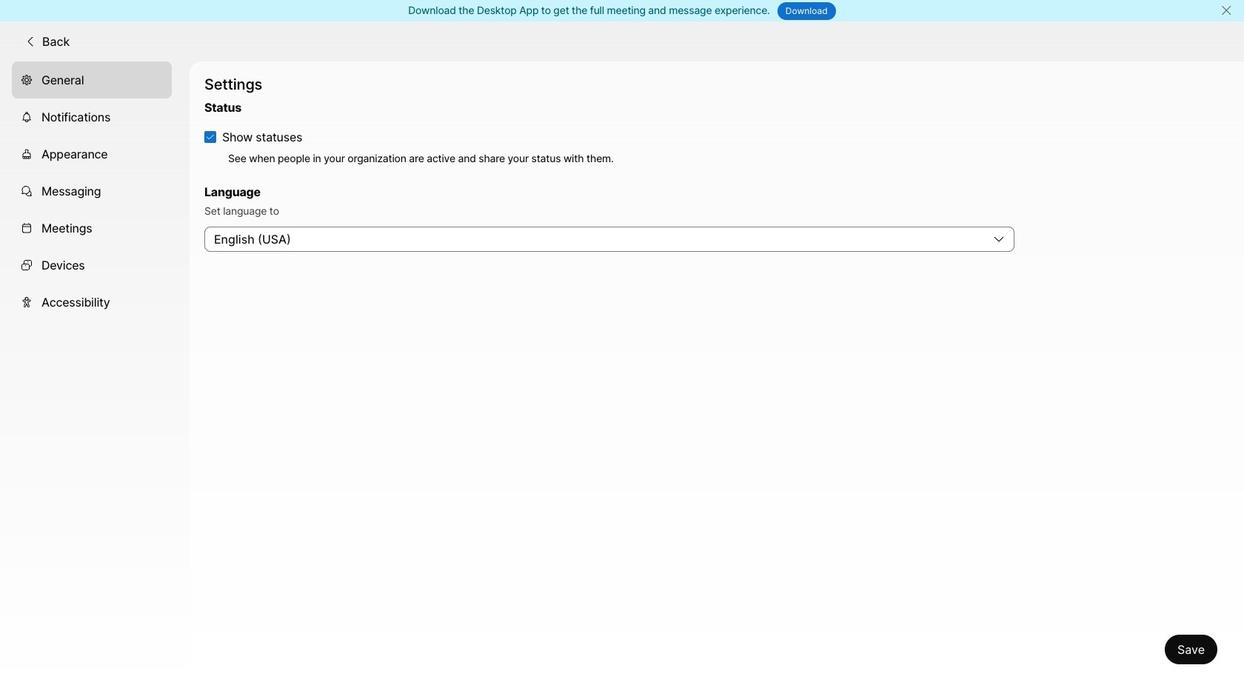 Task type: vqa. For each thing, say whether or not it's contained in the screenshot.
fifth list item from the top
no



Task type: describe. For each thing, give the bounding box(es) containing it.
notifications tab
[[12, 98, 172, 135]]

devices tab
[[12, 246, 172, 283]]

meetings tab
[[12, 209, 172, 246]]

settings navigation
[[0, 61, 190, 688]]

general tab
[[12, 61, 172, 98]]



Task type: locate. For each thing, give the bounding box(es) containing it.
messaging tab
[[12, 172, 172, 209]]

cancel_16 image
[[1221, 4, 1233, 16]]

accessibility tab
[[12, 283, 172, 320]]

appearance tab
[[12, 135, 172, 172]]



